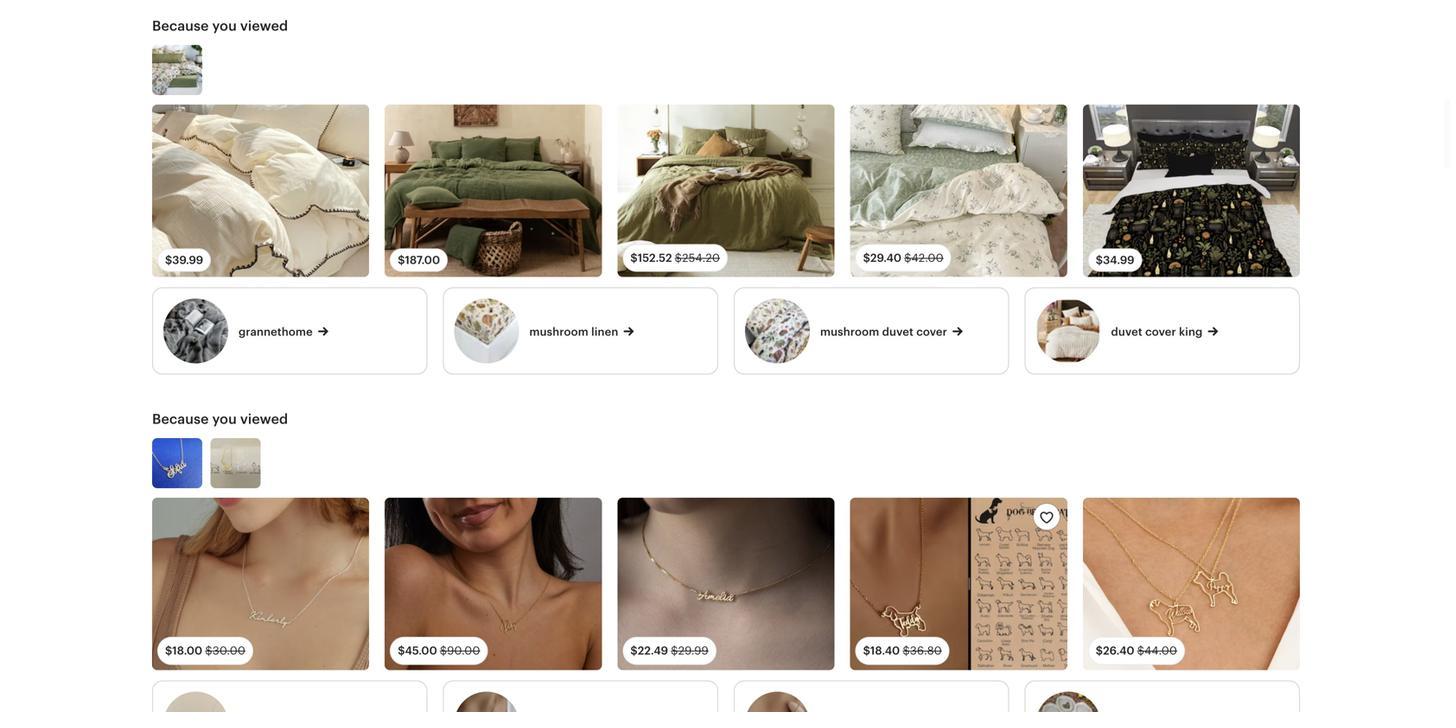 Task type: describe. For each thing, give the bounding box(es) containing it.
18.00
[[172, 645, 203, 658]]

mushroom duvet cover
[[821, 326, 948, 339]]

linen
[[592, 326, 619, 339]]

26.40
[[1103, 645, 1135, 658]]

22.49
[[638, 645, 668, 658]]

44.00
[[1145, 645, 1178, 658]]

because you viewed for 39.99
[[152, 18, 288, 34]]

viewed for $ 18.00 $ 30.00
[[240, 411, 288, 427]]

254.20
[[682, 252, 720, 265]]

14k solid gold name necklace - christmas gift for her - personalized jewelry gift - 925k sterling silver necklace - gift for her image
[[618, 498, 835, 670]]

mushroom for mushroom duvet cover
[[821, 326, 880, 339]]

30.00
[[213, 645, 246, 658]]

$ 187.00
[[398, 254, 440, 267]]

$ 39.99
[[165, 254, 203, 267]]

the spells of herbs duvet cover, green witch gothic bedding, forest witch bed set, witchy bedroom occult decor image
[[1083, 105, 1300, 277]]

you for $ 39.99
[[212, 18, 237, 34]]

luxury 100% cotton duvet: cream white french retro vintage-inspired bedding | boho chic queen/full/king | handcrafted timeless elegance image
[[152, 105, 369, 277]]

custom name necklace , dainty name necklace , personalized jewelry , personalized name necklace , silver name necklace , name necklace gold image
[[152, 438, 202, 488]]

$ 152.52 $ 254.20
[[631, 252, 720, 265]]

$ 26.40 $ 44.00
[[1096, 645, 1178, 658]]

$ 18.00 $ 30.00
[[165, 645, 246, 658]]

90.00
[[447, 645, 480, 658]]

you for $ 18.00 $ 30.00
[[212, 411, 237, 427]]

dog necklace, dog name necklace, dog memorial gift, dog necklace for woman, pet necklace, custom dog necklace, dog memorial name necklace image
[[850, 498, 1068, 670]]

mushroom for mushroom linen
[[530, 326, 589, 339]]

because you viewed for 18.00
[[152, 411, 288, 427]]

dog necklace, dog necklace for woman, pet necklace, dog memorial gift, custom dog necklace, dog name necklace, dog memorial name necklace image
[[211, 438, 261, 488]]

duvet cover king
[[1112, 326, 1203, 339]]

187.00
[[405, 254, 440, 267]]

42.00
[[912, 252, 944, 265]]

dog necklace, 18k gold dog breed silhouette necklace, dog name necklace, pet jewelry, gift for animal lovers, dog memorial gift image
[[1083, 498, 1300, 670]]



Task type: locate. For each thing, give the bounding box(es) containing it.
0 horizontal spatial cover
[[917, 326, 948, 339]]

duvet
[[883, 326, 914, 339], [1112, 326, 1143, 339]]

1 vertical spatial because you viewed
[[152, 411, 288, 427]]

2 viewed from the top
[[240, 411, 288, 427]]

because you viewed up dog necklace, dog necklace for woman, pet necklace, dog memorial gift, custom dog necklace, dog name necklace, dog memorial name necklace image
[[152, 411, 288, 427]]

2 you from the top
[[212, 411, 237, 427]]

$ 29.40 $ 42.00
[[863, 252, 944, 265]]

1 horizontal spatial cover
[[1146, 326, 1177, 339]]

because up custom name necklace , dainty name necklace , personalized jewelry , personalized name necklace , silver name necklace , name necklace gold image
[[152, 411, 209, 427]]

$
[[631, 252, 638, 265], [675, 252, 682, 265], [863, 252, 871, 265], [905, 252, 912, 265], [165, 254, 172, 267], [398, 254, 405, 267], [1096, 254, 1103, 267], [165, 645, 172, 658], [205, 645, 213, 658], [398, 645, 405, 658], [440, 645, 447, 658], [631, 645, 638, 658], [671, 645, 678, 658], [863, 645, 871, 658], [903, 645, 910, 658], [1096, 645, 1103, 658], [1138, 645, 1145, 658]]

customize size beige/green floral duvet cover queen/twin/full/king,100% cotton duvet covers,dorm cotton bedding set,quilt covers,shame cover image
[[850, 105, 1068, 277]]

29.99
[[678, 645, 709, 658]]

0 vertical spatial because you viewed
[[152, 18, 288, 34]]

1 horizontal spatial duvet
[[1112, 326, 1143, 339]]

1 vertical spatial you
[[212, 411, 237, 427]]

you
[[212, 18, 237, 34], [212, 411, 237, 427]]

mushroom left linen
[[530, 326, 589, 339]]

1 cover from the left
[[917, 326, 948, 339]]

because you viewed up 'mushroom linen bedding. 3 piece duvet set. unique vintage mushroom print fabric. king, queen, twin, full, double. forest linen bedding set' image
[[152, 18, 288, 34]]

mushroom
[[530, 326, 589, 339], [821, 326, 880, 339]]

0 horizontal spatial duvet
[[883, 326, 914, 339]]

1 horizontal spatial mushroom
[[821, 326, 880, 339]]

34.99
[[1103, 254, 1135, 267]]

grannethome
[[239, 326, 313, 339]]

45.00
[[405, 645, 437, 658]]

king
[[1179, 326, 1203, 339]]

0 vertical spatial viewed
[[240, 18, 288, 34]]

0 vertical spatial because
[[152, 18, 209, 34]]

cover down 42.00 at the right of page
[[917, 326, 948, 339]]

36.80
[[910, 645, 942, 658]]

because you viewed
[[152, 18, 288, 34], [152, 411, 288, 427]]

1 you from the top
[[212, 18, 237, 34]]

1 because from the top
[[152, 18, 209, 34]]

2 because from the top
[[152, 411, 209, 427]]

2 mushroom from the left
[[821, 326, 880, 339]]

mushroom down 29.40
[[821, 326, 880, 339]]

because for 18.00
[[152, 411, 209, 427]]

0 vertical spatial you
[[212, 18, 237, 34]]

29.40
[[871, 252, 902, 265]]

1 mushroom from the left
[[530, 326, 589, 339]]

viewed
[[240, 18, 288, 34], [240, 411, 288, 427]]

mushroom linen
[[530, 326, 619, 339]]

$ 18.40 $ 36.80
[[863, 645, 942, 658]]

duvet left king
[[1112, 326, 1143, 339]]

cover
[[917, 326, 948, 339], [1146, 326, 1177, 339]]

2 cover from the left
[[1146, 326, 1177, 339]]

because for 39.99
[[152, 18, 209, 34]]

cover left king
[[1146, 326, 1177, 339]]

1 viewed from the top
[[240, 18, 288, 34]]

$ 34.99
[[1096, 254, 1135, 267]]

mushroom linen bedding. 3 piece duvet set. unique vintage mushroom print fabric. king, queen, twin, full, double. forest linen bedding set image
[[152, 45, 202, 95]]

1 because you viewed from the top
[[152, 18, 288, 34]]

viewed for $ 39.99
[[240, 18, 288, 34]]

2 duvet from the left
[[1112, 326, 1143, 339]]

because up 'mushroom linen bedding. 3 piece duvet set. unique vintage mushroom print fabric. king, queen, twin, full, double. forest linen bedding set' image
[[152, 18, 209, 34]]

$ 22.49 $ 29.99
[[631, 645, 709, 658]]

39.99
[[172, 254, 203, 267]]

1 vertical spatial viewed
[[240, 411, 288, 427]]

because
[[152, 18, 209, 34], [152, 411, 209, 427]]

$ 45.00 $ 90.00
[[398, 645, 480, 658]]

2 because you viewed from the top
[[152, 411, 288, 427]]

152.52
[[638, 252, 672, 265]]

personalized name necklace - custom engraved gold pendant - handcrafted jewelry - christmas gift, gifts for mom, gifts for her image
[[152, 498, 369, 670]]

duvet down $ 29.40 $ 42.00
[[883, 326, 914, 339]]

18.40
[[871, 645, 900, 658]]

100% natural organic bed linen: duvet cover and 2 pillowcases, linen bedding set in various colors & queen, king, single, double, twin sizes image
[[618, 105, 835, 277]]

linen bedding set in green (3 pcs), duvet cover and two pillowcases queen king custom sizes, image
[[385, 105, 602, 277]]

1 vertical spatial because
[[152, 411, 209, 427]]

14k solid gold name necklace, nameplate necklace, dainty name necklace, minimalist necklace, personalized necklace, christmas jewelry image
[[385, 498, 602, 670]]

1 duvet from the left
[[883, 326, 914, 339]]

0 horizontal spatial mushroom
[[530, 326, 589, 339]]



Task type: vqa. For each thing, say whether or not it's contained in the screenshot.
something
no



